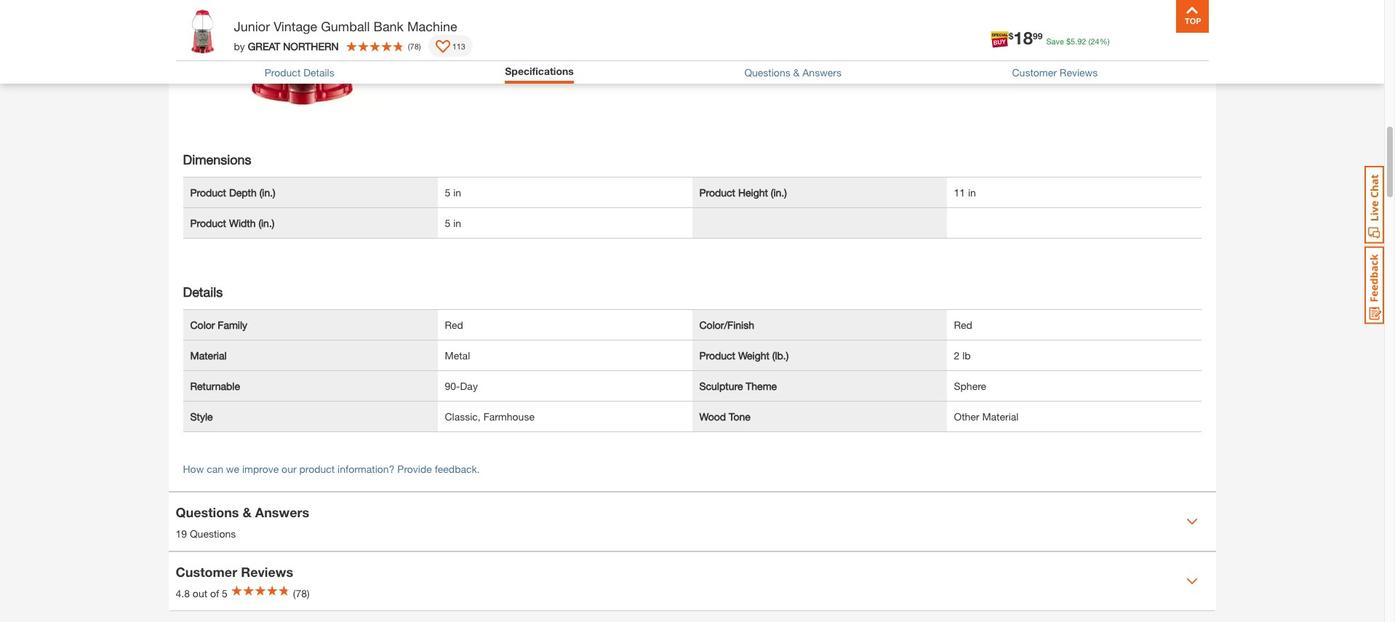 Task type: describe. For each thing, give the bounding box(es) containing it.
similar
[[483, 36, 514, 49]]

dimensions
[[183, 151, 251, 167]]

(in.) for product depth (in.)
[[260, 186, 276, 199]]

northern
[[283, 40, 339, 52]]

save $ 5 . 92 ( 24 %)
[[1047, 36, 1110, 46]]

how
[[183, 463, 204, 475]]

questions for questions & answers
[[745, 66, 791, 78]]

113
[[452, 41, 466, 51]]

theme
[[746, 380, 777, 392]]

junior
[[234, 18, 270, 34]]

weight
[[738, 349, 770, 362]]

19
[[176, 527, 187, 539]]

0 horizontal spatial material
[[190, 349, 227, 362]]

by
[[234, 40, 245, 52]]

5 in for product width (in.)
[[445, 217, 461, 229]]

$ inside $ 18 99
[[1009, 30, 1014, 41]]

product width (in.)
[[190, 217, 275, 229]]

(in.) for product height (in.)
[[771, 186, 787, 199]]

improve
[[242, 463, 279, 475]]

113 button
[[428, 35, 473, 57]]

answers for questions & answers 19 questions
[[255, 504, 309, 520]]

0 vertical spatial customer reviews
[[1012, 66, 1098, 78]]

caret image
[[1186, 576, 1198, 587]]

& for questions & answers
[[793, 66, 800, 78]]

returnable
[[190, 380, 240, 392]]

classic, farmhouse
[[445, 410, 535, 423]]

answers for questions & answers
[[803, 66, 842, 78]]

sphere
[[954, 380, 987, 392]]

other
[[954, 410, 980, 423]]

product for product height (in.)
[[700, 186, 736, 199]]

day
[[460, 380, 478, 392]]

information?
[[338, 463, 395, 475]]

sculpture theme
[[700, 380, 777, 392]]

( 78 )
[[408, 41, 421, 51]]

product
[[299, 463, 335, 475]]

(in.) for product width (in.)
[[259, 217, 275, 229]]

live chat image
[[1365, 166, 1385, 244]]

height
[[738, 186, 768, 199]]

(lb.)
[[773, 349, 789, 362]]

by great northern
[[234, 40, 339, 52]]

0 horizontal spatial customer
[[176, 564, 237, 580]]

11
[[954, 186, 966, 199]]

save
[[1047, 36, 1064, 46]]

items
[[517, 36, 542, 49]]

90-day
[[445, 380, 478, 392]]

0 vertical spatial customer
[[1012, 66, 1057, 78]]

bank
[[374, 18, 404, 34]]

99
[[1033, 30, 1043, 41]]

78
[[410, 41, 419, 51]]

of
[[210, 587, 219, 599]]

%)
[[1100, 36, 1110, 46]]

can
[[207, 463, 223, 475]]

how can we improve our product information? provide feedback. link
[[183, 463, 480, 475]]

junior vintage gumball bank machine
[[234, 18, 457, 34]]

24
[[1091, 36, 1100, 46]]

vintage
[[274, 18, 317, 34]]

2 red from the left
[[954, 319, 973, 331]]

1 horizontal spatial (
[[1089, 36, 1091, 46]]

4.8
[[176, 587, 190, 599]]

2 lb
[[954, 349, 971, 362]]

11 in
[[954, 186, 976, 199]]



Task type: locate. For each thing, give the bounding box(es) containing it.
customer up 4.8 out of 5
[[176, 564, 237, 580]]

1 vertical spatial customer
[[176, 564, 237, 580]]

product for product details
[[265, 66, 301, 78]]

1 horizontal spatial $
[[1067, 36, 1071, 46]]

depth
[[229, 186, 257, 199]]

feedback.
[[435, 463, 480, 475]]

(in.)
[[260, 186, 276, 199], [771, 186, 787, 199], [259, 217, 275, 229]]

caret image
[[1186, 516, 1198, 527]]

questions
[[745, 66, 791, 78], [176, 504, 239, 520], [190, 527, 236, 539]]

customer
[[1012, 66, 1057, 78], [176, 564, 237, 580]]

style
[[190, 410, 213, 423]]

1 red from the left
[[445, 319, 463, 331]]

( left )
[[408, 41, 410, 51]]

wood tone
[[700, 410, 751, 423]]

0 horizontal spatial answers
[[255, 504, 309, 520]]

& inside questions & answers 19 questions
[[243, 504, 252, 520]]

questions for questions & answers 19 questions
[[176, 504, 239, 520]]

color family
[[190, 319, 247, 331]]

1 horizontal spatial reviews
[[1060, 66, 1098, 78]]

1 horizontal spatial &
[[793, 66, 800, 78]]

2
[[954, 349, 960, 362]]

product weight (lb.)
[[700, 349, 789, 362]]

90-
[[445, 380, 460, 392]]

specifications
[[505, 65, 574, 77]]

0 vertical spatial &
[[793, 66, 800, 78]]

red
[[445, 319, 463, 331], [954, 319, 973, 331]]

1 vertical spatial details
[[183, 284, 223, 300]]

red up 2 lb
[[954, 319, 973, 331]]

4.8 out of 5
[[176, 587, 228, 599]]

.
[[1075, 36, 1078, 46]]

$
[[1009, 30, 1014, 41], [1067, 36, 1071, 46]]

lb
[[963, 349, 971, 362]]

product details
[[265, 66, 334, 78]]

(in.) right depth
[[260, 186, 276, 199]]

product
[[265, 66, 301, 78], [190, 186, 226, 199], [700, 186, 736, 199], [190, 217, 226, 229], [700, 349, 736, 362]]

& for questions & answers 19 questions
[[243, 504, 252, 520]]

product for product width (in.)
[[190, 217, 226, 229]]

display image
[[436, 40, 450, 55]]

1 vertical spatial reviews
[[241, 564, 293, 580]]

family
[[218, 319, 247, 331]]

1 horizontal spatial material
[[983, 410, 1019, 423]]

1 vertical spatial customer reviews
[[176, 564, 293, 580]]

1 vertical spatial material
[[983, 410, 1019, 423]]

material down 'color'
[[190, 349, 227, 362]]

classic,
[[445, 410, 481, 423]]

5 in
[[445, 186, 461, 199], [445, 217, 461, 229]]

details up 'color'
[[183, 284, 223, 300]]

1 horizontal spatial details
[[304, 66, 334, 78]]

2 vertical spatial questions
[[190, 527, 236, 539]]

product details button
[[265, 66, 334, 78], [265, 66, 334, 78]]

(in.) right width at the left top of the page
[[259, 217, 275, 229]]

reviews
[[1060, 66, 1098, 78], [241, 564, 293, 580]]

)
[[419, 41, 421, 51]]

1 horizontal spatial answers
[[803, 66, 842, 78]]

color
[[190, 319, 215, 331]]

product down dimensions
[[190, 186, 226, 199]]

questions & answers 19 questions
[[176, 504, 309, 539]]

0 horizontal spatial details
[[183, 284, 223, 300]]

material right "other" on the bottom of page
[[983, 410, 1019, 423]]

(
[[1089, 36, 1091, 46], [408, 41, 410, 51]]

2 5 in from the top
[[445, 217, 461, 229]]

92
[[1078, 36, 1087, 46]]

0 horizontal spatial $
[[1009, 30, 1014, 41]]

answers inside questions & answers 19 questions
[[255, 504, 309, 520]]

1 horizontal spatial customer
[[1012, 66, 1057, 78]]

our
[[282, 463, 297, 475]]

reviews up (78)
[[241, 564, 293, 580]]

5 in for product depth (in.)
[[445, 186, 461, 199]]

1 horizontal spatial red
[[954, 319, 973, 331]]

1 5 in from the top
[[445, 186, 461, 199]]

gumball
[[321, 18, 370, 34]]

color/finish
[[700, 319, 754, 331]]

customer down $ 18 99
[[1012, 66, 1057, 78]]

how can we improve our product information? provide feedback.
[[183, 463, 480, 475]]

product left width at the left top of the page
[[190, 217, 226, 229]]

see similar items link
[[463, 0, 635, 50]]

product for product weight (lb.)
[[700, 349, 736, 362]]

customer reviews button
[[1012, 66, 1098, 78], [1012, 66, 1098, 78]]

provide
[[397, 463, 432, 475]]

product up "sculpture"
[[700, 349, 736, 362]]

product image image
[[179, 7, 227, 55]]

18
[[1014, 28, 1033, 48]]

sculpture
[[700, 380, 743, 392]]

specifications button
[[505, 65, 574, 80], [505, 65, 574, 77]]

1 vertical spatial 5 in
[[445, 217, 461, 229]]

0 vertical spatial answers
[[803, 66, 842, 78]]

$ left 99
[[1009, 30, 1014, 41]]

we
[[226, 463, 239, 475]]

tone
[[729, 410, 751, 423]]

product image
[[198, 0, 412, 110]]

feedback link image
[[1365, 246, 1385, 324]]

customer reviews down save
[[1012, 66, 1098, 78]]

reviews down save $ 5 . 92 ( 24 %)
[[1060, 66, 1098, 78]]

questions & answers button
[[745, 66, 842, 78], [745, 66, 842, 78]]

see similar items
[[463, 36, 542, 49]]

0 horizontal spatial red
[[445, 319, 463, 331]]

(in.) right height on the top of page
[[771, 186, 787, 199]]

0 horizontal spatial (
[[408, 41, 410, 51]]

&
[[793, 66, 800, 78], [243, 504, 252, 520]]

metal
[[445, 349, 470, 362]]

answers
[[803, 66, 842, 78], [255, 504, 309, 520]]

in for product depth (in.)
[[453, 186, 461, 199]]

top button
[[1176, 0, 1209, 33]]

other material
[[954, 410, 1019, 423]]

farmhouse
[[484, 410, 535, 423]]

0 vertical spatial 5 in
[[445, 186, 461, 199]]

red up metal
[[445, 319, 463, 331]]

0 vertical spatial details
[[304, 66, 334, 78]]

customer reviews
[[1012, 66, 1098, 78], [176, 564, 293, 580]]

questions & answers
[[745, 66, 842, 78]]

in for product width (in.)
[[453, 217, 461, 229]]

0 vertical spatial reviews
[[1060, 66, 1098, 78]]

0 horizontal spatial customer reviews
[[176, 564, 293, 580]]

product depth (in.)
[[190, 186, 276, 199]]

product down by great northern at the top
[[265, 66, 301, 78]]

machine
[[407, 18, 457, 34]]

0 vertical spatial material
[[190, 349, 227, 362]]

product for product depth (in.)
[[190, 186, 226, 199]]

( right 92
[[1089, 36, 1091, 46]]

$ 18 99
[[1009, 28, 1043, 48]]

great
[[248, 40, 280, 52]]

0 horizontal spatial &
[[243, 504, 252, 520]]

width
[[229, 217, 256, 229]]

1 vertical spatial &
[[243, 504, 252, 520]]

details down northern
[[304, 66, 334, 78]]

1 vertical spatial answers
[[255, 504, 309, 520]]

1 vertical spatial questions
[[176, 504, 239, 520]]

0 horizontal spatial reviews
[[241, 564, 293, 580]]

product height (in.)
[[700, 186, 787, 199]]

1 horizontal spatial customer reviews
[[1012, 66, 1098, 78]]

out
[[193, 587, 207, 599]]

(78)
[[293, 587, 310, 599]]

0 vertical spatial questions
[[745, 66, 791, 78]]

$ left . at the right top
[[1067, 36, 1071, 46]]

customer reviews up of
[[176, 564, 293, 580]]

wood
[[700, 410, 726, 423]]

see
[[463, 36, 481, 49]]

product left height on the top of page
[[700, 186, 736, 199]]



Task type: vqa. For each thing, say whether or not it's contained in the screenshot.


